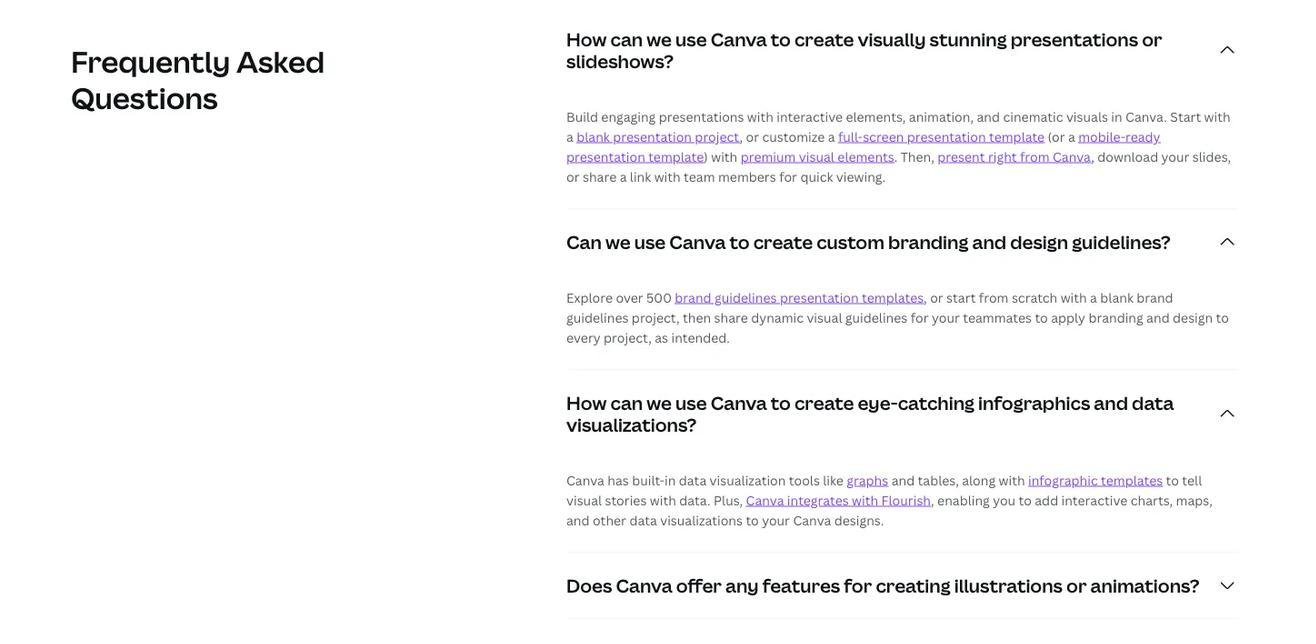 Task type: vqa. For each thing, say whether or not it's contained in the screenshot.
FOR TEAMS, MANAGING DOMAINS IS ONLY AVAILABLE TO ADMINISTRATORS AND OWNERS. BUT TEAM MEMBERS CAN STILL SEE THE LIST OF CONNECTED DOMAINS. on the top
no



Task type: describe. For each thing, give the bounding box(es) containing it.
infographic templates link
[[1028, 471, 1163, 489]]

use for how can we use canva to create eye-catching infographics and data visualizations?
[[676, 390, 707, 415]]

blank inside , or start from scratch with a blank brand guidelines project, then share dynamic visual guidelines for your teammates to apply branding and design to every project, as intended.
[[1100, 289, 1134, 306]]

illustrations
[[954, 573, 1063, 598]]

a for customize
[[828, 128, 835, 145]]

over
[[616, 289, 643, 306]]

you
[[993, 491, 1016, 509]]

asked
[[236, 42, 325, 81]]

designs.
[[834, 511, 884, 529]]

to tell visual stories with data. plus,
[[566, 471, 1202, 509]]

or up 'premium'
[[746, 128, 759, 145]]

with right )
[[711, 148, 738, 165]]

we for how can we use canva to create eye-catching infographics and data visualizations?
[[647, 390, 672, 415]]

how can we use canva to create visually stunning presentations or slideshows? button
[[566, 6, 1238, 94]]

does canva offer any features for creating illustrations or animations? button
[[566, 553, 1238, 618]]

visual inside , or start from scratch with a blank brand guidelines project, then share dynamic visual guidelines for your teammates to apply branding and design to every project, as intended.
[[807, 309, 842, 326]]

explore
[[566, 289, 613, 306]]

share inside , or start from scratch with a blank brand guidelines project, then share dynamic visual guidelines for your teammates to apply branding and design to every project, as intended.
[[714, 309, 748, 326]]

has
[[608, 471, 629, 489]]

full-screen presentation template link
[[838, 128, 1045, 145]]

present
[[938, 148, 985, 165]]

dynamic
[[751, 309, 804, 326]]

stunning
[[930, 26, 1007, 51]]

canva integrates with flourish link
[[746, 491, 931, 509]]

with inside , or start from scratch with a blank brand guidelines project, then share dynamic visual guidelines for your teammates to apply branding and design to every project, as intended.
[[1061, 289, 1087, 306]]

download
[[1098, 148, 1158, 165]]

with right start
[[1204, 108, 1231, 125]]

frequently
[[71, 42, 230, 81]]

.
[[894, 148, 898, 165]]

your inside , download your slides, or share a link with team members for quick viewing.
[[1161, 148, 1190, 165]]

to inside the how can we use canva to create visually stunning presentations or slideshows?
[[771, 26, 791, 51]]

1 vertical spatial use
[[634, 229, 666, 254]]

every
[[566, 329, 601, 346]]

from inside , or start from scratch with a blank brand guidelines project, then share dynamic visual guidelines for your teammates to apply branding and design to every project, as intended.
[[979, 289, 1009, 306]]

presentation up dynamic at right
[[780, 289, 859, 306]]

canva inside the how can we use canva to create visually stunning presentations or slideshows?
[[711, 26, 767, 51]]

and inside can we use canva to create custom branding and design guidelines? dropdown button
[[972, 229, 1006, 254]]

, for share
[[1091, 148, 1095, 165]]

then
[[683, 309, 711, 326]]

canva has built-in data visualization tools like graphs and tables, along with infographic templates
[[566, 471, 1163, 489]]

0 vertical spatial visual
[[799, 148, 834, 165]]

presentation down engaging
[[613, 128, 692, 145]]

viewing.
[[836, 168, 886, 185]]

stories
[[605, 491, 647, 509]]

and inside build engaging presentations with interactive elements, animation, and cinematic visuals in canva. start with a
[[977, 108, 1000, 125]]

custom
[[817, 229, 884, 254]]

presentations inside the how can we use canva to create visually stunning presentations or slideshows?
[[1011, 26, 1138, 51]]

, enabling you to add interactive charts, maps, and other data visualizations to your canva designs.
[[566, 491, 1213, 529]]

0 horizontal spatial guidelines
[[566, 309, 629, 326]]

to inside to tell visual stories with data. plus,
[[1166, 471, 1179, 489]]

guidelines?
[[1072, 229, 1171, 254]]

in inside build engaging presentations with interactive elements, animation, and cinematic visuals in canva. start with a
[[1111, 108, 1122, 125]]

to inside how can we use canva to create eye-catching infographics and data visualizations?
[[771, 390, 791, 415]]

can for how can we use canva to create eye-catching infographics and data visualizations?
[[610, 390, 643, 415]]

other
[[593, 511, 626, 529]]

build
[[566, 108, 598, 125]]

) with premium visual elements . then, present right from canva
[[704, 148, 1091, 165]]

plus,
[[714, 491, 743, 509]]

quick
[[800, 168, 833, 185]]

charts,
[[1131, 491, 1173, 509]]

for inside , download your slides, or share a link with team members for quick viewing.
[[779, 168, 797, 185]]

customize
[[762, 128, 825, 145]]

0 vertical spatial blank
[[577, 128, 610, 145]]

create for visually
[[795, 26, 854, 51]]

0 vertical spatial project,
[[632, 309, 680, 326]]

elements,
[[846, 108, 906, 125]]

integrates
[[787, 491, 849, 509]]

for inside dropdown button
[[844, 573, 872, 598]]

, up 'premium'
[[740, 128, 743, 145]]

can
[[566, 229, 602, 254]]

apply
[[1051, 309, 1085, 326]]

and up flourish
[[892, 471, 915, 489]]

frequently asked questions
[[71, 42, 325, 118]]

interactive inside build engaging presentations with interactive elements, animation, and cinematic visuals in canva. start with a
[[777, 108, 843, 125]]

how for how can we use canva to create eye-catching infographics and data visualizations?
[[566, 390, 607, 415]]

visuals
[[1066, 108, 1108, 125]]

presentation inside mobile-ready presentation template
[[566, 148, 645, 165]]

tools
[[789, 471, 820, 489]]

500
[[646, 289, 672, 306]]

present right from canva link
[[938, 148, 1091, 165]]

scratch
[[1012, 289, 1058, 306]]

data inside the , enabling you to add interactive charts, maps, and other data visualizations to your canva designs.
[[629, 511, 657, 529]]

slideshows?
[[566, 48, 674, 73]]

1 vertical spatial in
[[665, 471, 676, 489]]

premium
[[741, 148, 796, 165]]

presentation down animation,
[[907, 128, 986, 145]]

can we use canva to create custom branding and design guidelines?
[[566, 229, 1171, 254]]

like
[[823, 471, 844, 489]]

infographics
[[978, 390, 1090, 415]]

a inside build engaging presentations with interactive elements, animation, and cinematic visuals in canva. start with a
[[566, 128, 574, 145]]

eye-
[[858, 390, 898, 415]]

premium visual elements link
[[741, 148, 894, 165]]

presentations inside build engaging presentations with interactive elements, animation, and cinematic visuals in canva. start with a
[[659, 108, 744, 125]]

1 vertical spatial create
[[753, 229, 813, 254]]

branding inside , or start from scratch with a blank brand guidelines project, then share dynamic visual guidelines for your teammates to apply branding and design to every project, as intended.
[[1089, 309, 1143, 326]]

any
[[725, 573, 759, 598]]

built-
[[632, 471, 665, 489]]

explore over 500 brand guidelines presentation templates
[[566, 289, 924, 306]]

1 horizontal spatial data
[[679, 471, 707, 489]]

how can we use canva to create visually stunning presentations or slideshows?
[[566, 26, 1162, 73]]

and inside the , enabling you to add interactive charts, maps, and other data visualizations to your canva designs.
[[566, 511, 590, 529]]

1 vertical spatial we
[[605, 229, 631, 254]]

a for with
[[1090, 289, 1097, 306]]

0 vertical spatial templates
[[862, 289, 924, 306]]

with down "canva has built-in data visualization tools like graphs and tables, along with infographic templates"
[[852, 491, 878, 509]]

or inside "does canva offer any features for creating illustrations or animations?" dropdown button
[[1066, 573, 1087, 598]]

visualizations?
[[566, 412, 697, 437]]

for inside , or start from scratch with a blank brand guidelines project, then share dynamic visual guidelines for your teammates to apply branding and design to every project, as intended.
[[911, 309, 929, 326]]

use for how can we use canva to create visually stunning presentations or slideshows?
[[676, 26, 707, 51]]

how can we use canva to create eye-catching infographics and data visualizations?
[[566, 390, 1174, 437]]

catching
[[898, 390, 975, 415]]

1 horizontal spatial guidelines
[[715, 289, 777, 306]]

intended.
[[671, 329, 730, 346]]

does
[[566, 573, 612, 598]]



Task type: locate. For each thing, give the bounding box(es) containing it.
1 can from the top
[[610, 26, 643, 51]]

share inside , download your slides, or share a link with team members for quick viewing.
[[583, 168, 617, 185]]

branding inside dropdown button
[[888, 229, 969, 254]]

guidelines down can we use canva to create custom branding and design guidelines?
[[845, 309, 908, 326]]

0 horizontal spatial from
[[979, 289, 1009, 306]]

engaging
[[601, 108, 656, 125]]

with
[[747, 108, 774, 125], [1204, 108, 1231, 125], [711, 148, 738, 165], [654, 168, 681, 185], [1061, 289, 1087, 306], [999, 471, 1025, 489], [650, 491, 676, 509], [852, 491, 878, 509]]

offer
[[676, 573, 722, 598]]

, left start
[[924, 289, 927, 306]]

brand up then
[[675, 289, 712, 306]]

visual inside to tell visual stories with data. plus,
[[566, 491, 602, 509]]

, or start from scratch with a blank brand guidelines project, then share dynamic visual guidelines for your teammates to apply branding and design to every project, as intended.
[[566, 289, 1229, 346]]

data.
[[679, 491, 711, 509]]

branding up start
[[888, 229, 969, 254]]

create left "visually"
[[795, 26, 854, 51]]

1 vertical spatial for
[[911, 309, 929, 326]]

brand inside , or start from scratch with a blank brand guidelines project, then share dynamic visual guidelines for your teammates to apply branding and design to every project, as intended.
[[1137, 289, 1173, 306]]

0 vertical spatial we
[[647, 26, 672, 51]]

1 horizontal spatial blank
[[1100, 289, 1134, 306]]

1 vertical spatial visual
[[807, 309, 842, 326]]

a down build
[[566, 128, 574, 145]]

then,
[[901, 148, 934, 165]]

graphs
[[847, 471, 888, 489]]

questions
[[71, 78, 218, 118]]

0 horizontal spatial presentations
[[659, 108, 744, 125]]

blank
[[577, 128, 610, 145], [1100, 289, 1134, 306]]

project, down the 500
[[632, 309, 680, 326]]

brand down guidelines?
[[1137, 289, 1173, 306]]

1 horizontal spatial templates
[[1101, 471, 1163, 489]]

team
[[684, 168, 715, 185]]

for down can we use canva to create custom branding and design guidelines? dropdown button
[[911, 309, 929, 326]]

we right can
[[605, 229, 631, 254]]

1 horizontal spatial from
[[1020, 148, 1050, 165]]

1 vertical spatial data
[[679, 471, 707, 489]]

use up the 500
[[634, 229, 666, 254]]

full-
[[838, 128, 863, 145]]

elements
[[838, 148, 894, 165]]

design inside dropdown button
[[1010, 229, 1068, 254]]

presentations up visuals
[[1011, 26, 1138, 51]]

1 vertical spatial blank
[[1100, 289, 1134, 306]]

can up has
[[610, 390, 643, 415]]

presentation up link
[[566, 148, 645, 165]]

a
[[566, 128, 574, 145], [828, 128, 835, 145], [1068, 128, 1075, 145], [620, 168, 627, 185], [1090, 289, 1097, 306]]

2 can from the top
[[610, 390, 643, 415]]

0 horizontal spatial design
[[1010, 229, 1068, 254]]

blank presentation project link
[[577, 128, 740, 145]]

template up present right from canva link
[[989, 128, 1045, 145]]

templates up the charts,
[[1101, 471, 1163, 489]]

1 vertical spatial design
[[1173, 309, 1213, 326]]

0 vertical spatial interactive
[[777, 108, 843, 125]]

project, left as
[[604, 329, 652, 346]]

data
[[1132, 390, 1174, 415], [679, 471, 707, 489], [629, 511, 657, 529]]

1 vertical spatial share
[[714, 309, 748, 326]]

as
[[655, 329, 668, 346]]

graphs link
[[847, 471, 888, 489]]

create inside the how can we use canva to create visually stunning presentations or slideshows?
[[795, 26, 854, 51]]

a inside , or start from scratch with a blank brand guidelines project, then share dynamic visual guidelines for your teammates to apply branding and design to every project, as intended.
[[1090, 289, 1097, 306]]

a right "scratch"
[[1090, 289, 1097, 306]]

a right "(or"
[[1068, 128, 1075, 145]]

animations?
[[1091, 573, 1199, 598]]

(or
[[1048, 128, 1065, 145]]

add
[[1035, 491, 1058, 509]]

interactive
[[777, 108, 843, 125], [1061, 491, 1128, 509]]

and inside how can we use canva to create eye-catching infographics and data visualizations?
[[1094, 390, 1128, 415]]

1 vertical spatial template
[[648, 148, 704, 165]]

a left link
[[620, 168, 627, 185]]

0 horizontal spatial template
[[648, 148, 704, 165]]

build engaging presentations with interactive elements, animation, and cinematic visuals in canva. start with a
[[566, 108, 1231, 145]]

we down as
[[647, 390, 672, 415]]

1 vertical spatial project,
[[604, 329, 652, 346]]

create left eye-
[[795, 390, 854, 415]]

flourish
[[881, 491, 931, 509]]

and inside , or start from scratch with a blank brand guidelines project, then share dynamic visual guidelines for your teammates to apply branding and design to every project, as intended.
[[1146, 309, 1170, 326]]

0 vertical spatial can
[[610, 26, 643, 51]]

0 horizontal spatial share
[[583, 168, 617, 185]]

1 vertical spatial branding
[[1089, 309, 1143, 326]]

1 vertical spatial interactive
[[1061, 491, 1128, 509]]

can for how can we use canva to create visually stunning presentations or slideshows?
[[610, 26, 643, 51]]

can we use canva to create custom branding and design guidelines? button
[[566, 209, 1238, 274]]

we for how can we use canva to create visually stunning presentations or slideshows?
[[647, 26, 672, 51]]

canva
[[711, 26, 767, 51], [1053, 148, 1091, 165], [669, 229, 726, 254], [711, 390, 767, 415], [566, 471, 604, 489], [746, 491, 784, 509], [793, 511, 831, 529], [616, 573, 672, 598]]

interactive down infographic templates 'link'
[[1061, 491, 1128, 509]]

blank down guidelines?
[[1100, 289, 1134, 306]]

ready
[[1125, 128, 1160, 145]]

use inside how can we use canva to create eye-catching infographics and data visualizations?
[[676, 390, 707, 415]]

can inside the how can we use canva to create visually stunning presentations or slideshows?
[[610, 26, 643, 51]]

interactive inside the , enabling you to add interactive charts, maps, and other data visualizations to your canva designs.
[[1061, 491, 1128, 509]]

1 vertical spatial your
[[932, 309, 960, 326]]

blank down build
[[577, 128, 610, 145]]

templates down can we use canva to create custom branding and design guidelines? dropdown button
[[862, 289, 924, 306]]

2 how from the top
[[566, 390, 607, 415]]

0 horizontal spatial branding
[[888, 229, 969, 254]]

visually
[[858, 26, 926, 51]]

0 horizontal spatial data
[[629, 511, 657, 529]]

for left creating
[[844, 573, 872, 598]]

or down build
[[566, 168, 580, 185]]

0 vertical spatial for
[[779, 168, 797, 185]]

use right the slideshows?
[[676, 26, 707, 51]]

0 vertical spatial branding
[[888, 229, 969, 254]]

with up the you
[[999, 471, 1025, 489]]

we
[[647, 26, 672, 51], [605, 229, 631, 254], [647, 390, 672, 415]]

along
[[962, 471, 996, 489]]

presentations up project
[[659, 108, 744, 125]]

2 vertical spatial visual
[[566, 491, 602, 509]]

mobile-ready presentation template link
[[566, 128, 1160, 165]]

use down intended.
[[676, 390, 707, 415]]

0 horizontal spatial blank
[[577, 128, 610, 145]]

0 vertical spatial template
[[989, 128, 1045, 145]]

with down built-
[[650, 491, 676, 509]]

or left start
[[930, 289, 943, 306]]

1 horizontal spatial branding
[[1089, 309, 1143, 326]]

1 horizontal spatial design
[[1173, 309, 1213, 326]]

1 vertical spatial presentations
[[659, 108, 744, 125]]

create for eye-
[[795, 390, 854, 415]]

template down 'blank presentation project' link at the top
[[648, 148, 704, 165]]

in up mobile-
[[1111, 108, 1122, 125]]

1 horizontal spatial template
[[989, 128, 1045, 145]]

for down 'premium'
[[779, 168, 797, 185]]

0 vertical spatial use
[[676, 26, 707, 51]]

0 vertical spatial how
[[566, 26, 607, 51]]

members
[[718, 168, 776, 185]]

mobile-
[[1078, 128, 1125, 145]]

, down tables,
[[931, 491, 934, 509]]

0 horizontal spatial for
[[779, 168, 797, 185]]

does canva offer any features for creating illustrations or animations?
[[566, 573, 1199, 598]]

your down integrates
[[762, 511, 790, 529]]

branding right the apply
[[1089, 309, 1143, 326]]

1 vertical spatial from
[[979, 289, 1009, 306]]

1 vertical spatial how
[[566, 390, 607, 415]]

design
[[1010, 229, 1068, 254], [1173, 309, 1213, 326]]

how up build
[[566, 26, 607, 51]]

or up canva.
[[1142, 26, 1162, 51]]

can
[[610, 26, 643, 51], [610, 390, 643, 415]]

in up visualizations at the bottom right of the page
[[665, 471, 676, 489]]

0 horizontal spatial in
[[665, 471, 676, 489]]

with right link
[[654, 168, 681, 185]]

for
[[779, 168, 797, 185], [911, 309, 929, 326], [844, 573, 872, 598]]

how
[[566, 26, 607, 51], [566, 390, 607, 415]]

1 vertical spatial templates
[[1101, 471, 1163, 489]]

, inside , download your slides, or share a link with team members for quick viewing.
[[1091, 148, 1095, 165]]

0 vertical spatial in
[[1111, 108, 1122, 125]]

,
[[740, 128, 743, 145], [1091, 148, 1095, 165], [924, 289, 927, 306], [931, 491, 934, 509]]

guidelines
[[715, 289, 777, 306], [566, 309, 629, 326], [845, 309, 908, 326]]

we inside how can we use canva to create eye-catching infographics and data visualizations?
[[647, 390, 672, 415]]

screen
[[863, 128, 904, 145]]

1 horizontal spatial your
[[932, 309, 960, 326]]

1 horizontal spatial brand
[[1137, 289, 1173, 306]]

from up teammates
[[979, 289, 1009, 306]]

0 vertical spatial share
[[583, 168, 617, 185]]

visual up quick
[[799, 148, 834, 165]]

1 horizontal spatial for
[[844, 573, 872, 598]]

1 horizontal spatial presentations
[[1011, 26, 1138, 51]]

brand
[[675, 289, 712, 306], [1137, 289, 1173, 306]]

we up engaging
[[647, 26, 672, 51]]

2 vertical spatial create
[[795, 390, 854, 415]]

branding
[[888, 229, 969, 254], [1089, 309, 1143, 326]]

start
[[1170, 108, 1201, 125]]

and down guidelines?
[[1146, 309, 1170, 326]]

template inside mobile-ready presentation template
[[648, 148, 704, 165]]

can inside how can we use canva to create eye-catching infographics and data visualizations?
[[610, 390, 643, 415]]

a for share
[[620, 168, 627, 185]]

animation,
[[909, 108, 974, 125]]

0 vertical spatial data
[[1132, 390, 1174, 415]]

2 horizontal spatial your
[[1161, 148, 1190, 165]]

, inside , or start from scratch with a blank brand guidelines project, then share dynamic visual guidelines for your teammates to apply branding and design to every project, as intended.
[[924, 289, 927, 306]]

mobile-ready presentation template
[[566, 128, 1160, 165]]

create up brand guidelines presentation templates link on the top right of the page
[[753, 229, 813, 254]]

your inside the , enabling you to add interactive charts, maps, and other data visualizations to your canva designs.
[[762, 511, 790, 529]]

templates
[[862, 289, 924, 306], [1101, 471, 1163, 489]]

0 horizontal spatial templates
[[862, 289, 924, 306]]

0 vertical spatial create
[[795, 26, 854, 51]]

interactive up the "customize"
[[777, 108, 843, 125]]

0 vertical spatial from
[[1020, 148, 1050, 165]]

2 horizontal spatial for
[[911, 309, 929, 326]]

with up the apply
[[1061, 289, 1087, 306]]

teammates
[[963, 309, 1032, 326]]

and right infographics
[[1094, 390, 1128, 415]]

slides,
[[1193, 148, 1231, 165]]

, for with
[[924, 289, 927, 306]]

blank presentation project , or customize a full-screen presentation template (or a
[[577, 128, 1078, 145]]

2 horizontal spatial guidelines
[[845, 309, 908, 326]]

guidelines up dynamic at right
[[715, 289, 777, 306]]

your down start
[[932, 309, 960, 326]]

with up the "customize"
[[747, 108, 774, 125]]

from down "(or"
[[1020, 148, 1050, 165]]

link
[[630, 168, 651, 185]]

tables,
[[918, 471, 959, 489]]

a inside , download your slides, or share a link with team members for quick viewing.
[[620, 168, 627, 185]]

and up start
[[972, 229, 1006, 254]]

canva.
[[1126, 108, 1167, 125]]

2 vertical spatial use
[[676, 390, 707, 415]]

canva integrates with flourish
[[746, 491, 931, 509]]

visual down brand guidelines presentation templates link on the top right of the page
[[807, 309, 842, 326]]

visual
[[799, 148, 834, 165], [807, 309, 842, 326], [566, 491, 602, 509]]

0 vertical spatial presentations
[[1011, 26, 1138, 51]]

and left other at the bottom
[[566, 511, 590, 529]]

2 vertical spatial data
[[629, 511, 657, 529]]

1 brand from the left
[[675, 289, 712, 306]]

, down mobile-
[[1091, 148, 1095, 165]]

or inside , or start from scratch with a blank brand guidelines project, then share dynamic visual guidelines for your teammates to apply branding and design to every project, as intended.
[[930, 289, 943, 306]]

0 horizontal spatial brand
[[675, 289, 712, 306]]

1 horizontal spatial interactive
[[1061, 491, 1128, 509]]

create inside how can we use canva to create eye-catching infographics and data visualizations?
[[795, 390, 854, 415]]

)
[[704, 148, 708, 165]]

visualization
[[710, 471, 786, 489]]

0 vertical spatial design
[[1010, 229, 1068, 254]]

with inside , download your slides, or share a link with team members for quick viewing.
[[654, 168, 681, 185]]

design inside , or start from scratch with a blank brand guidelines project, then share dynamic visual guidelines for your teammates to apply branding and design to every project, as intended.
[[1173, 309, 1213, 326]]

1 how from the top
[[566, 26, 607, 51]]

use
[[676, 26, 707, 51], [634, 229, 666, 254], [676, 390, 707, 415]]

or right illustrations
[[1066, 573, 1087, 598]]

we inside the how can we use canva to create visually stunning presentations or slideshows?
[[647, 26, 672, 51]]

use inside the how can we use canva to create visually stunning presentations or slideshows?
[[676, 26, 707, 51]]

how down every
[[566, 390, 607, 415]]

creating
[[876, 573, 951, 598]]

share down explore over 500 brand guidelines presentation templates on the top
[[714, 309, 748, 326]]

a left full- at top
[[828, 128, 835, 145]]

in
[[1111, 108, 1122, 125], [665, 471, 676, 489]]

2 vertical spatial we
[[647, 390, 672, 415]]

, for interactive
[[931, 491, 934, 509]]

canva inside the , enabling you to add interactive charts, maps, and other data visualizations to your canva designs.
[[793, 511, 831, 529]]

0 vertical spatial your
[[1161, 148, 1190, 165]]

your left slides, on the top of page
[[1161, 148, 1190, 165]]

how inside how can we use canva to create eye-catching infographics and data visualizations?
[[566, 390, 607, 415]]

, inside the , enabling you to add interactive charts, maps, and other data visualizations to your canva designs.
[[931, 491, 934, 509]]

2 vertical spatial your
[[762, 511, 790, 529]]

can up engaging
[[610, 26, 643, 51]]

cinematic
[[1003, 108, 1063, 125]]

guidelines down explore
[[566, 309, 629, 326]]

features
[[762, 573, 840, 598]]

how inside the how can we use canva to create visually stunning presentations or slideshows?
[[566, 26, 607, 51]]

share left link
[[583, 168, 617, 185]]

start
[[946, 289, 976, 306]]

right
[[988, 148, 1017, 165]]

2 vertical spatial for
[[844, 573, 872, 598]]

visualizations
[[660, 511, 743, 529]]

or inside the how can we use canva to create visually stunning presentations or slideshows?
[[1142, 26, 1162, 51]]

enabling
[[937, 491, 990, 509]]

canva inside how can we use canva to create eye-catching infographics and data visualizations?
[[711, 390, 767, 415]]

project
[[695, 128, 740, 145]]

how for how can we use canva to create visually stunning presentations or slideshows?
[[566, 26, 607, 51]]

your inside , or start from scratch with a blank brand guidelines project, then share dynamic visual guidelines for your teammates to apply branding and design to every project, as intended.
[[932, 309, 960, 326]]

how can we use canva to create eye-catching infographics and data visualizations? button
[[566, 370, 1238, 457]]

1 horizontal spatial in
[[1111, 108, 1122, 125]]

visual up other at the bottom
[[566, 491, 602, 509]]

, download your slides, or share a link with team members for quick viewing.
[[566, 148, 1231, 185]]

data inside how can we use canva to create eye-catching infographics and data visualizations?
[[1132, 390, 1174, 415]]

or inside , download your slides, or share a link with team members for quick viewing.
[[566, 168, 580, 185]]

0 horizontal spatial interactive
[[777, 108, 843, 125]]

and up right
[[977, 108, 1000, 125]]

brand guidelines presentation templates link
[[675, 289, 924, 306]]

1 vertical spatial can
[[610, 390, 643, 415]]

maps,
[[1176, 491, 1213, 509]]

with inside to tell visual stories with data. plus,
[[650, 491, 676, 509]]

2 horizontal spatial data
[[1132, 390, 1174, 415]]

1 horizontal spatial share
[[714, 309, 748, 326]]

2 brand from the left
[[1137, 289, 1173, 306]]

0 horizontal spatial your
[[762, 511, 790, 529]]



